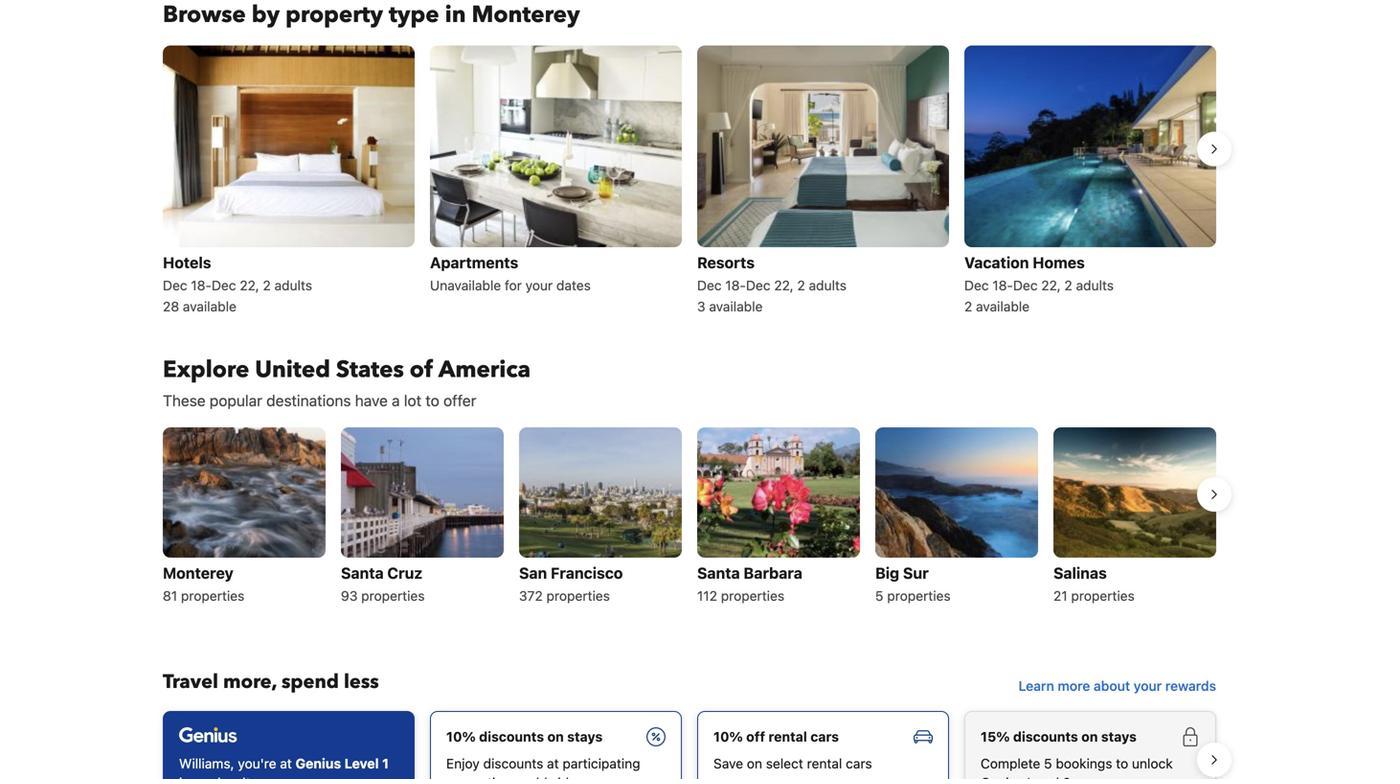 Task type: describe. For each thing, give the bounding box(es) containing it.
0 vertical spatial level
[[345, 756, 379, 771]]

homes
[[1033, 253, 1086, 272]]

properties inside the santa cruz 93 properties
[[361, 588, 425, 604]]

offer
[[444, 391, 477, 410]]

properties inside san francisco 372 properties
[[547, 588, 610, 604]]

enjoy discounts at participating properties worldwide
[[447, 756, 641, 779]]

of
[[410, 354, 433, 386]]

properties inside "big sur 5 properties"
[[888, 588, 951, 604]]

18- for resorts
[[726, 277, 746, 293]]

3
[[698, 298, 706, 314]]

explore united states of america these popular destinations have a lot to offer
[[163, 354, 531, 410]]

region for travel more, spend less
[[148, 703, 1232, 779]]

for
[[505, 277, 522, 293]]

off
[[747, 729, 766, 745]]

less
[[344, 669, 379, 695]]

united
[[255, 354, 331, 386]]

unavailable
[[430, 277, 501, 293]]

hotels dec 18-dec 22, 2 adults 28 available
[[163, 253, 312, 314]]

10% for 10% discounts on stays
[[447, 729, 476, 745]]

dates
[[557, 277, 591, 293]]

1 horizontal spatial on
[[747, 756, 763, 771]]

salinas
[[1054, 564, 1108, 582]]

williams,
[[179, 756, 234, 771]]

apartments
[[430, 253, 519, 272]]

properties inside salinas 21 properties
[[1072, 588, 1135, 604]]

0 horizontal spatial cars
[[811, 729, 839, 745]]

28
[[163, 298, 179, 314]]

adults for resorts
[[809, 277, 847, 293]]

2 inside resorts dec 18-dec 22, 2 adults 3 available
[[798, 277, 806, 293]]

america
[[439, 354, 531, 386]]

san francisco 372 properties
[[519, 564, 623, 604]]

save on select rental cars
[[714, 756, 873, 771]]

3 dec from the left
[[698, 277, 722, 293]]

sur
[[904, 564, 929, 582]]

vacation homes dec 18-dec 22, 2 adults 2 available
[[965, 253, 1114, 314]]

5 inside complete 5 bookings to unlock genius level 2
[[1045, 756, 1053, 771]]

apartments unavailable for your dates
[[430, 253, 591, 293]]

properties inside enjoy discounts at participating properties worldwide
[[447, 775, 510, 779]]

monterey 81 properties
[[163, 564, 245, 604]]

to inside explore united states of america these popular destinations have a lot to offer
[[426, 391, 440, 410]]

22, inside vacation homes dec 18-dec 22, 2 adults 2 available
[[1042, 277, 1061, 293]]

372
[[519, 588, 543, 604]]

discounts inside enjoy discounts at participating properties worldwide
[[484, 756, 544, 771]]

santa for santa barbara
[[698, 564, 740, 582]]

learn
[[1019, 678, 1055, 694]]

10% for 10% off rental cars
[[714, 729, 743, 745]]

big sur 5 properties
[[876, 564, 951, 604]]

5 inside "big sur 5 properties"
[[876, 588, 884, 604]]

properties inside monterey 81 properties
[[181, 588, 245, 604]]

worldwide
[[514, 775, 577, 779]]

on for bookings
[[1082, 729, 1099, 745]]

region containing hotels
[[148, 38, 1232, 324]]

francisco
[[551, 564, 623, 582]]

participating
[[563, 756, 641, 771]]

explore
[[163, 354, 249, 386]]

have
[[355, 391, 388, 410]]

more,
[[223, 669, 277, 695]]

stays for 10% discounts on stays
[[567, 729, 603, 745]]

10% off rental cars
[[714, 729, 839, 745]]

1 dec from the left
[[163, 277, 187, 293]]

at for discounts
[[547, 756, 559, 771]]

your for learn
[[1134, 678, 1163, 694]]

81
[[163, 588, 177, 604]]

2 inside "hotels dec 18-dec 22, 2 adults 28 available"
[[263, 277, 271, 293]]

112
[[698, 588, 718, 604]]



Task type: locate. For each thing, give the bounding box(es) containing it.
1 vertical spatial cars
[[846, 756, 873, 771]]

93
[[341, 588, 358, 604]]

available for resorts
[[710, 298, 763, 314]]

level inside complete 5 bookings to unlock genius level 2
[[1028, 775, 1060, 779]]

2 at from the left
[[547, 756, 559, 771]]

2 stays from the left
[[1102, 729, 1137, 745]]

to left unlock at bottom right
[[1117, 756, 1129, 771]]

1 18- from the left
[[191, 277, 212, 293]]

10% up enjoy
[[447, 729, 476, 745]]

on right save
[[747, 756, 763, 771]]

3 available from the left
[[977, 298, 1030, 314]]

2 horizontal spatial adults
[[1077, 277, 1114, 293]]

4 dec from the left
[[746, 277, 771, 293]]

18- for hotels
[[191, 277, 212, 293]]

properties
[[181, 588, 245, 604], [361, 588, 425, 604], [547, 588, 610, 604], [721, 588, 785, 604], [888, 588, 951, 604], [1072, 588, 1135, 604], [447, 775, 510, 779]]

22, inside resorts dec 18-dec 22, 2 adults 3 available
[[775, 277, 794, 293]]

cars
[[811, 729, 839, 745], [846, 756, 873, 771]]

bookings
[[1056, 756, 1113, 771]]

1 horizontal spatial santa
[[698, 564, 740, 582]]

adults inside resorts dec 18-dec 22, 2 adults 3 available
[[809, 277, 847, 293]]

learn more about your rewards
[[1019, 678, 1217, 694]]

cars right select
[[846, 756, 873, 771]]

region containing monterey
[[148, 420, 1232, 638]]

santa cruz 93 properties
[[341, 564, 425, 604]]

18- down vacation
[[993, 277, 1014, 293]]

1 horizontal spatial cars
[[846, 756, 873, 771]]

2 22, from the left
[[775, 277, 794, 293]]

salinas 21 properties
[[1054, 564, 1135, 604]]

region
[[148, 38, 1232, 324], [148, 420, 1232, 638], [148, 703, 1232, 779]]

these
[[163, 391, 206, 410]]

2 horizontal spatial available
[[977, 298, 1030, 314]]

complete 5 bookings to unlock genius level 2
[[981, 756, 1174, 779]]

genius inside complete 5 bookings to unlock genius level 2
[[981, 775, 1024, 779]]

0 horizontal spatial at
[[280, 756, 292, 771]]

to right lot
[[426, 391, 440, 410]]

2 santa from the left
[[698, 564, 740, 582]]

2 adults from the left
[[809, 277, 847, 293]]

santa up 93
[[341, 564, 384, 582]]

22, for hotels
[[240, 277, 259, 293]]

21
[[1054, 588, 1068, 604]]

to
[[426, 391, 440, 410], [1117, 756, 1129, 771]]

18- down resorts
[[726, 277, 746, 293]]

at up the worldwide
[[547, 756, 559, 771]]

learn more about your rewards link
[[1012, 669, 1225, 703]]

properties down enjoy
[[447, 775, 510, 779]]

1 vertical spatial rental
[[807, 756, 843, 771]]

discounts for 5
[[1014, 729, 1079, 745]]

10% discounts on stays
[[447, 729, 603, 745]]

cruz
[[388, 564, 423, 582]]

0 horizontal spatial genius
[[296, 756, 341, 771]]

stays for 15% discounts on stays
[[1102, 729, 1137, 745]]

properties down salinas
[[1072, 588, 1135, 604]]

discounts up complete 5 bookings to unlock genius level 2
[[1014, 729, 1079, 745]]

your right for
[[526, 277, 553, 293]]

1 vertical spatial region
[[148, 420, 1232, 638]]

1 horizontal spatial to
[[1117, 756, 1129, 771]]

1 horizontal spatial at
[[547, 756, 559, 771]]

your for apartments
[[526, 277, 553, 293]]

stays up participating
[[567, 729, 603, 745]]

at for you're
[[280, 756, 292, 771]]

3 adults from the left
[[1077, 277, 1114, 293]]

your inside apartments unavailable for your dates
[[526, 277, 553, 293]]

1 horizontal spatial stays
[[1102, 729, 1137, 745]]

22,
[[240, 277, 259, 293], [775, 277, 794, 293], [1042, 277, 1061, 293]]

resorts dec 18-dec 22, 2 adults 3 available
[[698, 253, 847, 314]]

dec
[[163, 277, 187, 293], [212, 277, 236, 293], [698, 277, 722, 293], [746, 277, 771, 293], [965, 277, 989, 293], [1014, 277, 1038, 293]]

1 vertical spatial to
[[1117, 756, 1129, 771]]

5 dec from the left
[[965, 277, 989, 293]]

2 available from the left
[[710, 298, 763, 314]]

santa up 112
[[698, 564, 740, 582]]

0 vertical spatial region
[[148, 38, 1232, 324]]

on for at
[[548, 729, 564, 745]]

discounts for discounts
[[479, 729, 544, 745]]

properties down francisco
[[547, 588, 610, 604]]

1 horizontal spatial your
[[1134, 678, 1163, 694]]

genius
[[296, 756, 341, 771], [981, 775, 1024, 779]]

6 dec from the left
[[1014, 277, 1038, 293]]

18- down hotels
[[191, 277, 212, 293]]

discounts up enjoy discounts at participating properties worldwide
[[479, 729, 544, 745]]

1 available from the left
[[183, 298, 237, 314]]

1 vertical spatial 5
[[1045, 756, 1053, 771]]

0 vertical spatial 5
[[876, 588, 884, 604]]

states
[[336, 354, 404, 386]]

rental up select
[[769, 729, 808, 745]]

1 vertical spatial level
[[1028, 775, 1060, 779]]

santa
[[341, 564, 384, 582], [698, 564, 740, 582]]

1 horizontal spatial adults
[[809, 277, 847, 293]]

available for hotels
[[183, 298, 237, 314]]

level left "1"
[[345, 756, 379, 771]]

0 horizontal spatial 10%
[[447, 729, 476, 745]]

2 18- from the left
[[726, 277, 746, 293]]

2 horizontal spatial on
[[1082, 729, 1099, 745]]

1 region from the top
[[148, 38, 1232, 324]]

5
[[876, 588, 884, 604], [1045, 756, 1053, 771]]

1 horizontal spatial available
[[710, 298, 763, 314]]

region for explore united states of america
[[148, 420, 1232, 638]]

region containing 10% discounts on stays
[[148, 703, 1232, 779]]

genius right the you're
[[296, 756, 341, 771]]

1 horizontal spatial 18-
[[726, 277, 746, 293]]

vacation
[[965, 253, 1030, 272]]

popular
[[210, 391, 263, 410]]

0 horizontal spatial stays
[[567, 729, 603, 745]]

0 horizontal spatial level
[[345, 756, 379, 771]]

0 horizontal spatial adults
[[275, 277, 312, 293]]

0 horizontal spatial santa
[[341, 564, 384, 582]]

1 22, from the left
[[240, 277, 259, 293]]

18- inside vacation homes dec 18-dec 22, 2 adults 2 available
[[993, 277, 1014, 293]]

cars up save on select rental cars
[[811, 729, 839, 745]]

big
[[876, 564, 900, 582]]

1 horizontal spatial genius
[[981, 775, 1024, 779]]

discounts down 10% discounts on stays
[[484, 756, 544, 771]]

2 horizontal spatial 18-
[[993, 277, 1014, 293]]

santa inside santa barbara 112 properties
[[698, 564, 740, 582]]

available right 3
[[710, 298, 763, 314]]

available
[[183, 298, 237, 314], [710, 298, 763, 314], [977, 298, 1030, 314]]

18- inside "hotels dec 18-dec 22, 2 adults 28 available"
[[191, 277, 212, 293]]

at inside enjoy discounts at participating properties worldwide
[[547, 756, 559, 771]]

2 horizontal spatial 22,
[[1042, 277, 1061, 293]]

stays up unlock at bottom right
[[1102, 729, 1137, 745]]

lot
[[404, 391, 422, 410]]

your right about
[[1134, 678, 1163, 694]]

3 18- from the left
[[993, 277, 1014, 293]]

at right the you're
[[280, 756, 292, 771]]

18-
[[191, 277, 212, 293], [726, 277, 746, 293], [993, 277, 1014, 293]]

to inside complete 5 bookings to unlock genius level 2
[[1117, 756, 1129, 771]]

on up bookings
[[1082, 729, 1099, 745]]

destinations
[[267, 391, 351, 410]]

available right 28
[[183, 298, 237, 314]]

2 region from the top
[[148, 420, 1232, 638]]

rewards
[[1166, 678, 1217, 694]]

0 vertical spatial to
[[426, 391, 440, 410]]

adults for hotels
[[275, 277, 312, 293]]

a
[[392, 391, 400, 410]]

2 vertical spatial region
[[148, 703, 1232, 779]]

2
[[263, 277, 271, 293], [798, 277, 806, 293], [1065, 277, 1073, 293], [965, 298, 973, 314], [1064, 775, 1071, 779]]

you're
[[238, 756, 276, 771]]

at
[[280, 756, 292, 771], [547, 756, 559, 771]]

1 horizontal spatial 10%
[[714, 729, 743, 745]]

2 inside complete 5 bookings to unlock genius level 2
[[1064, 775, 1071, 779]]

properties down barbara
[[721, 588, 785, 604]]

level
[[345, 756, 379, 771], [1028, 775, 1060, 779]]

santa for santa cruz
[[341, 564, 384, 582]]

1 vertical spatial your
[[1134, 678, 1163, 694]]

1 horizontal spatial level
[[1028, 775, 1060, 779]]

3 region from the top
[[148, 703, 1232, 779]]

santa inside the santa cruz 93 properties
[[341, 564, 384, 582]]

save
[[714, 756, 744, 771]]

san
[[519, 564, 547, 582]]

0 horizontal spatial available
[[183, 298, 237, 314]]

0 vertical spatial your
[[526, 277, 553, 293]]

rental
[[769, 729, 808, 745], [807, 756, 843, 771]]

5 down 15% discounts on stays
[[1045, 756, 1053, 771]]

1 stays from the left
[[567, 729, 603, 745]]

properties down monterey at left bottom
[[181, 588, 245, 604]]

blue genius logo image
[[179, 727, 237, 743], [179, 727, 237, 743]]

stays
[[567, 729, 603, 745], [1102, 729, 1137, 745]]

discounts
[[479, 729, 544, 745], [1014, 729, 1079, 745], [484, 756, 544, 771]]

select
[[766, 756, 804, 771]]

available inside vacation homes dec 18-dec 22, 2 adults 2 available
[[977, 298, 1030, 314]]

your
[[526, 277, 553, 293], [1134, 678, 1163, 694]]

spend
[[282, 669, 339, 695]]

2 10% from the left
[[714, 729, 743, 745]]

barbara
[[744, 564, 803, 582]]

1 horizontal spatial 5
[[1045, 756, 1053, 771]]

adults
[[275, 277, 312, 293], [809, 277, 847, 293], [1077, 277, 1114, 293]]

available inside resorts dec 18-dec 22, 2 adults 3 available
[[710, 298, 763, 314]]

travel
[[163, 669, 218, 695]]

0 vertical spatial rental
[[769, 729, 808, 745]]

15% discounts on stays
[[981, 729, 1137, 745]]

10% up save
[[714, 729, 743, 745]]

1 at from the left
[[280, 756, 292, 771]]

about
[[1094, 678, 1131, 694]]

enjoy
[[447, 756, 480, 771]]

0 vertical spatial cars
[[811, 729, 839, 745]]

available down vacation
[[977, 298, 1030, 314]]

1 vertical spatial genius
[[981, 775, 1024, 779]]

0 horizontal spatial 5
[[876, 588, 884, 604]]

properties down cruz
[[361, 588, 425, 604]]

unlock
[[1133, 756, 1174, 771]]

rental right select
[[807, 756, 843, 771]]

1 horizontal spatial 22,
[[775, 277, 794, 293]]

22, inside "hotels dec 18-dec 22, 2 adults 28 available"
[[240, 277, 259, 293]]

santa barbara 112 properties
[[698, 564, 803, 604]]

level down complete in the right bottom of the page
[[1028, 775, 1060, 779]]

1 santa from the left
[[341, 564, 384, 582]]

0 horizontal spatial 22,
[[240, 277, 259, 293]]

1
[[382, 756, 389, 771]]

properties inside santa barbara 112 properties
[[721, 588, 785, 604]]

on up enjoy discounts at participating properties worldwide
[[548, 729, 564, 745]]

0 horizontal spatial your
[[526, 277, 553, 293]]

on
[[548, 729, 564, 745], [1082, 729, 1099, 745], [747, 756, 763, 771]]

more
[[1058, 678, 1091, 694]]

22, for resorts
[[775, 277, 794, 293]]

5 down big
[[876, 588, 884, 604]]

williams, you're at genius level 1
[[179, 756, 389, 771]]

complete
[[981, 756, 1041, 771]]

monterey
[[163, 564, 234, 582]]

hotels
[[163, 253, 211, 272]]

15%
[[981, 729, 1011, 745]]

3 22, from the left
[[1042, 277, 1061, 293]]

10%
[[447, 729, 476, 745], [714, 729, 743, 745]]

1 10% from the left
[[447, 729, 476, 745]]

0 horizontal spatial 18-
[[191, 277, 212, 293]]

1 adults from the left
[[275, 277, 312, 293]]

adults inside "hotels dec 18-dec 22, 2 adults 28 available"
[[275, 277, 312, 293]]

properties down sur
[[888, 588, 951, 604]]

travel more, spend less
[[163, 669, 379, 695]]

0 vertical spatial genius
[[296, 756, 341, 771]]

genius down complete in the right bottom of the page
[[981, 775, 1024, 779]]

adults inside vacation homes dec 18-dec 22, 2 adults 2 available
[[1077, 277, 1114, 293]]

available inside "hotels dec 18-dec 22, 2 adults 28 available"
[[183, 298, 237, 314]]

0 horizontal spatial to
[[426, 391, 440, 410]]

0 horizontal spatial on
[[548, 729, 564, 745]]

2 dec from the left
[[212, 277, 236, 293]]

resorts
[[698, 253, 755, 272]]

18- inside resorts dec 18-dec 22, 2 adults 3 available
[[726, 277, 746, 293]]



Task type: vqa. For each thing, say whether or not it's contained in the screenshot.


